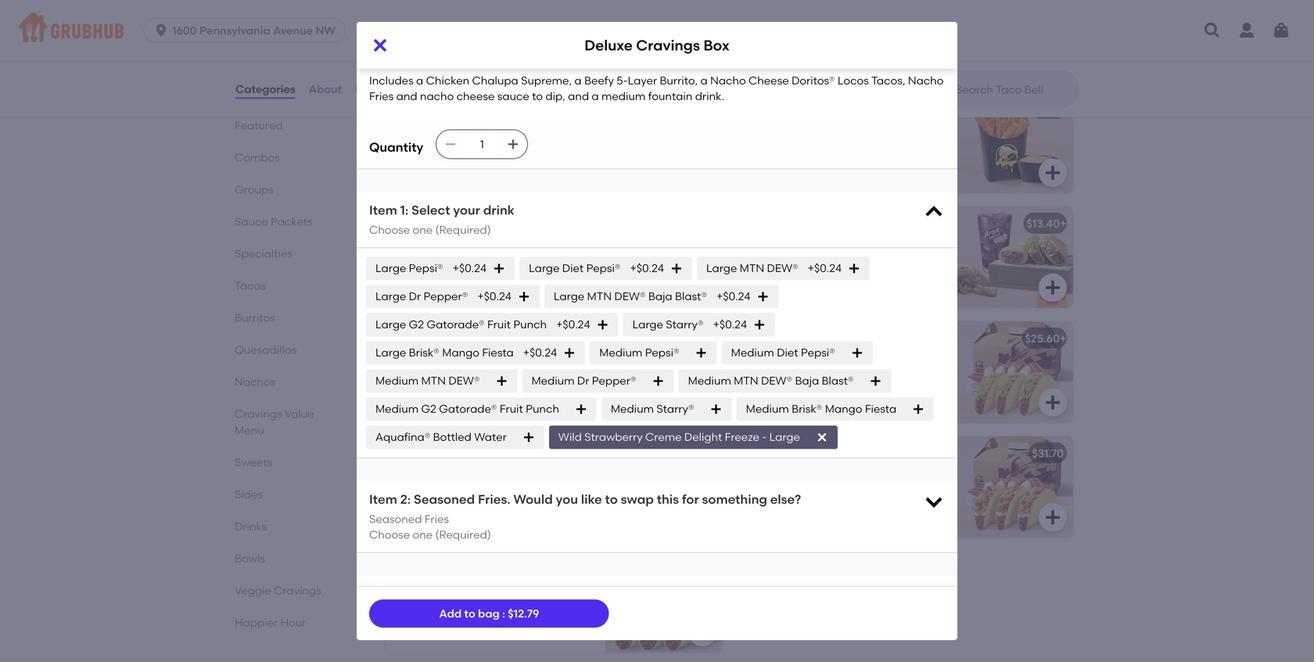 Task type: locate. For each thing, give the bounding box(es) containing it.
dew® up medium g2 gatorade® fruit punch
[[449, 375, 480, 388]]

or inside your choice of 12 of the following tacos: crunchy or soft taco supremes®.
[[828, 485, 839, 498]]

brisk® for medium
[[792, 403, 823, 416]]

party
[[774, 332, 803, 345], [447, 447, 476, 460], [824, 447, 853, 460]]

1 tacos: from the top
[[745, 370, 777, 383]]

brisk® down the &
[[409, 346, 440, 360]]

+$0.24 up medium dr pepper®
[[523, 346, 557, 360]]

1 vertical spatial 5-
[[777, 255, 788, 268]]

large for large brisk® mango fiesta
[[376, 346, 406, 360]]

blast® for large mtn dew® baja blast®
[[675, 290, 707, 303]]

item inside item 1: select your drink choose one (required)
[[369, 203, 397, 218]]

nacho inside "golden, crisp nacho fries seasoned with bold mexican spices and nacho cheese sauce for dipping."
[[903, 140, 937, 153]]

1 horizontal spatial you
[[596, 587, 618, 602]]

1 vertical spatial dr
[[577, 375, 590, 388]]

tacos down 'taco & burrito cravings pack'
[[498, 354, 529, 367]]

cheese
[[749, 74, 789, 87], [459, 587, 505, 602]]

tacos: inside your choice of 12 of the following tacos: crunchy or soft taco supremes®.
[[745, 485, 777, 498]]

item for item 1: select your drink choose one (required)
[[369, 203, 397, 218]]

crunchy inside includes 4 crunchy tacos and 4 beefy 5-layer burritos
[[450, 354, 495, 367]]

+ for $25.60
[[1060, 332, 1067, 345]]

dew® up large starry®
[[615, 290, 646, 303]]

following inside your choice of 12 of the following tacos: crunchy or soft taco supremes®.
[[868, 469, 916, 482]]

medium dr pepper®
[[532, 375, 637, 388]]

cheese inside "golden, crisp nacho fries seasoned with bold mexican spices and nacho cheese sauce for dipping."
[[745, 156, 783, 169]]

pepper® for large dr pepper®
[[424, 290, 468, 303]]

item left 3:
[[369, 587, 397, 602]]

large for large g2 gatorade® fruit punch
[[376, 318, 406, 331]]

taco down supreme taco party pack
[[865, 485, 891, 498]]

starry® up wild strawberry creme delight freeze - large
[[657, 403, 695, 416]]

blast®
[[675, 290, 707, 303], [822, 375, 854, 388]]

choice down taco party pack in the right of the page
[[771, 354, 807, 367]]

2 one from the top
[[413, 529, 433, 542]]

includes inside button
[[394, 584, 439, 598]]

medium down taco,
[[745, 287, 789, 300]]

or
[[828, 370, 839, 383], [793, 386, 803, 399], [828, 485, 839, 498]]

large for large starry®
[[633, 318, 663, 331]]

cheese left doritos®
[[749, 74, 789, 87]]

includes inside includes a chicken chalupa supreme, a beefy 5-layer burrito, a nacho cheese doritos® locos tacos, nacho fries and nacho cheese sauce to dip, and a medium fountain drink.
[[369, 74, 414, 87]]

layer down main navigation navigation
[[628, 74, 657, 87]]

like
[[581, 492, 602, 507], [621, 587, 642, 602]]

tacos: inside the your choice of 12 of the following tacos: crunchy or soft tacos, crunchy or soft taco supremes®.
[[745, 370, 777, 383]]

includes inside 'includes a chalupa supreme, a beefy 5-layer burrito, a crunchy taco, cinnamon twists, and a medium fountain drink.'
[[745, 239, 789, 252]]

punch up 'taco & burrito cravings pack'
[[514, 318, 547, 331]]

nacho
[[710, 74, 746, 87], [908, 74, 944, 87], [428, 102, 464, 115], [431, 124, 466, 137], [818, 124, 853, 137], [414, 587, 456, 602]]

0 vertical spatial your
[[745, 354, 768, 367]]

dr for medium
[[577, 375, 590, 388]]

add to bag : $12.79
[[439, 607, 539, 621]]

water
[[474, 431, 507, 444]]

1 vertical spatial fruit
[[500, 403, 523, 416]]

taco & burrito cravings pack image
[[606, 321, 723, 423]]

0 horizontal spatial drink.
[[695, 90, 725, 103]]

dew®
[[767, 262, 799, 275], [615, 290, 646, 303], [449, 375, 480, 388], [761, 375, 793, 388]]

1 horizontal spatial layer
[[788, 255, 818, 268]]

includes for includes a chicken chalupa supreme, a beefy 5-layer burrito, a nacho cheese doritos® locos tacos, nacho fries and nacho cheese sauce to dip, and a medium fountain drink.
[[369, 74, 414, 87]]

+$0.24 up $25.62 +
[[713, 318, 747, 331]]

choose
[[369, 223, 410, 237], [369, 529, 410, 542]]

twists,
[[835, 271, 869, 284]]

the inside the your choice of 12 of the following tacos: crunchy or soft tacos, crunchy or soft taco supremes®.
[[848, 354, 866, 367]]

0 vertical spatial diet
[[562, 262, 584, 275]]

and inside crispy nacho fries and nacho cheese sauce to dip.
[[496, 124, 517, 137]]

1 vertical spatial baja
[[795, 375, 819, 388]]

pepper® for medium dr pepper®
[[592, 375, 637, 388]]

one
[[413, 223, 433, 237], [413, 529, 433, 542]]

g2 down medium mtn dew®
[[421, 403, 437, 416]]

large for large dr pepper®
[[376, 290, 406, 303]]

fruit for medium g2 gatorade® fruit punch
[[500, 403, 523, 416]]

fountain inside includes a chicken chalupa supreme, a beefy 5-layer burrito, a nacho cheese doritos® locos tacos, nacho fries and nacho cheese sauce to dip, and a medium fountain drink.
[[648, 90, 693, 103]]

choice inside the your choice of 12 of the following tacos: crunchy or soft tacos, crunchy or soft taco supremes®.
[[771, 354, 807, 367]]

your inside your choice of 12 of the following tacos: crunchy or soft taco supremes®.
[[745, 469, 768, 482]]

the
[[848, 354, 866, 367], [848, 469, 866, 482]]

1 vertical spatial cheese
[[394, 140, 432, 153]]

seasoned
[[883, 124, 934, 137]]

beefy for 4
[[394, 370, 424, 383]]

fries inside item 2: seasoned fries. would you like to swap this for something else? seasoned fries choose one (required)
[[425, 513, 449, 526]]

0 vertical spatial 5-
[[617, 74, 628, 87]]

nacho inside crispy nacho fries and nacho cheese sauce to dip.
[[520, 124, 554, 137]]

0 vertical spatial blast®
[[675, 290, 707, 303]]

deluxe cravings box up includes a chicken chalupa supreme, a beefy 5-layer burrito, a nacho cheese doritos® locos tacos, nacho fries and nacho cheese sauce to dip, and a medium fountain drink.
[[585, 37, 730, 54]]

12 up 'add'
[[441, 584, 451, 598]]

1 horizontal spatial burritos
[[467, 370, 507, 383]]

item inside item 2: seasoned fries. would you like to swap this for something else? seasoned fries choose one (required)
[[369, 492, 397, 507]]

party for supreme taco party pack
[[824, 447, 853, 460]]

1 one from the top
[[413, 223, 433, 237]]

+ for $4.01
[[1060, 102, 1067, 115]]

something
[[702, 492, 768, 507], [742, 587, 807, 602]]

medium for medium pepsi®
[[600, 346, 643, 360]]

seller
[[426, 201, 452, 212]]

+$0.24 right taco,
[[808, 262, 842, 275]]

cheese down with
[[745, 156, 783, 169]]

bag
[[478, 607, 500, 621]]

0 vertical spatial pepper®
[[424, 290, 468, 303]]

0 vertical spatial fruit
[[487, 318, 511, 331]]

0 vertical spatial would
[[514, 492, 553, 507]]

fries up "dip."
[[469, 124, 493, 137]]

the up medium brisk® mango fiesta
[[848, 354, 866, 367]]

following for tacos,
[[868, 354, 916, 367]]

fountain down cinnamon
[[792, 287, 836, 300]]

0 horizontal spatial diet
[[562, 262, 584, 275]]

2 the from the top
[[848, 469, 866, 482]]

taco up medium brisk® mango fiesta
[[830, 386, 856, 399]]

baja for medium mtn dew® baja blast®
[[795, 375, 819, 388]]

0 vertical spatial this
[[657, 492, 679, 507]]

medium
[[600, 346, 643, 360], [731, 346, 774, 360], [376, 375, 419, 388], [532, 375, 575, 388], [688, 375, 731, 388], [376, 403, 419, 416], [611, 403, 654, 416], [746, 403, 789, 416]]

fiesta for medium brisk® mango fiesta
[[865, 403, 897, 416]]

tacos for includes 4 crunchy tacos and 4 beefy 5-layer burritos
[[498, 354, 529, 367]]

following
[[868, 354, 916, 367], [868, 469, 916, 482]]

1 the from the top
[[848, 354, 866, 367]]

2 horizontal spatial 5-
[[777, 255, 788, 268]]

deluxe
[[585, 37, 633, 54], [394, 220, 431, 233]]

1 vertical spatial starry®
[[657, 403, 695, 416]]

wild strawberry creme delight freeze - large
[[559, 431, 800, 444]]

fiesta down 'taco & burrito cravings pack'
[[482, 346, 514, 360]]

-
[[762, 431, 767, 444]]

0 horizontal spatial baja
[[649, 290, 673, 303]]

supreme, inside includes a chicken chalupa supreme, a beefy 5-layer burrito, a nacho cheese doritos® locos tacos, nacho fries and nacho cheese sauce to dip, and a medium fountain drink.
[[521, 74, 572, 87]]

0 vertical spatial gatorade®
[[427, 318, 485, 331]]

0 vertical spatial one
[[413, 223, 433, 237]]

1 horizontal spatial fountain
[[792, 287, 836, 300]]

item 2: seasoned fries. would you like to swap this for something else? seasoned fries choose one (required)
[[369, 492, 801, 542]]

cravings up includes 4 crunchy tacos and 4 beefy 5-layer burritos
[[473, 332, 522, 345]]

1 horizontal spatial chalupa
[[802, 239, 848, 252]]

diet for large
[[562, 262, 584, 275]]

0 vertical spatial supreme,
[[521, 74, 572, 87]]

and up crispy
[[396, 90, 418, 103]]

2 tacos: from the top
[[745, 485, 777, 498]]

medium for medium brisk® mango fiesta
[[746, 403, 789, 416]]

2 horizontal spatial beefy
[[745, 255, 775, 268]]

item 3: nacho cheese sauce. would you like to swap this for something else?
[[369, 587, 841, 602]]

sauce down 'large nacho fries'
[[435, 140, 467, 153]]

item left 2: at the left bottom of the page
[[369, 492, 397, 507]]

fruit for large g2 gatorade® fruit punch
[[487, 318, 511, 331]]

burritos up quesadillas
[[235, 311, 275, 325]]

crunchy inside 'includes a chalupa supreme, a beefy 5-layer burrito, a crunchy taco, cinnamon twists, and a medium fountain drink.'
[[871, 255, 916, 268]]

2 vertical spatial cheese
[[745, 156, 783, 169]]

1 vertical spatial supremes®.
[[745, 501, 806, 514]]

1 your from the top
[[745, 354, 768, 367]]

choice
[[771, 354, 807, 367], [771, 469, 807, 482]]

grilled cheese nacho fries - steak image
[[606, 0, 723, 78]]

nacho inside "golden, crisp nacho fries seasoned with bold mexican spices and nacho cheese sauce for dipping."
[[818, 124, 853, 137]]

tacos: for supremes®.
[[745, 485, 777, 498]]

your for your choice of 12 of the following tacos: crunchy or soft taco supremes®.
[[745, 469, 768, 482]]

5- down main navigation navigation
[[617, 74, 628, 87]]

1 4 from the left
[[441, 354, 448, 367]]

5- inside includes 4 crunchy tacos and 4 beefy 5-layer burritos
[[427, 370, 438, 383]]

1 vertical spatial fountain
[[792, 287, 836, 300]]

0 vertical spatial choice
[[771, 354, 807, 367]]

choose inside item 2: seasoned fries. would you like to swap this for something else? seasoned fries choose one (required)
[[369, 529, 410, 542]]

$5.23
[[682, 102, 710, 115]]

fruit up 'taco & burrito cravings pack'
[[487, 318, 511, 331]]

supreme
[[745, 447, 793, 460]]

search icon image
[[931, 80, 950, 99]]

sauce packets
[[235, 215, 313, 228]]

5- for 4
[[427, 370, 438, 383]]

2 horizontal spatial party
[[824, 447, 853, 460]]

nachos
[[235, 376, 276, 389]]

your down supreme
[[745, 469, 768, 482]]

drink. inside 'includes a chalupa supreme, a beefy 5-layer burrito, a crunchy taco, cinnamon twists, and a medium fountain drink.'
[[839, 287, 868, 300]]

choice inside your choice of 12 of the following tacos: crunchy or soft taco supremes®.
[[771, 469, 807, 482]]

mango down the your choice of 12 of the following tacos: crunchy or soft tacos, crunchy or soft taco supremes®.
[[825, 403, 863, 416]]

0 horizontal spatial deluxe cravings box
[[394, 220, 504, 233]]

0 vertical spatial tacos:
[[745, 370, 777, 383]]

0 vertical spatial cheese
[[749, 74, 789, 87]]

1 horizontal spatial swap
[[661, 587, 694, 602]]

punch up wild
[[526, 403, 559, 416]]

tacos inside includes 4 crunchy tacos and 4 beefy 5-layer burritos
[[498, 354, 529, 367]]

cheese down crispy
[[394, 140, 432, 153]]

1 vertical spatial you
[[596, 587, 618, 602]]

0 horizontal spatial else?
[[771, 492, 801, 507]]

(required) down your
[[435, 223, 491, 237]]

for inside "golden, crisp nacho fries seasoned with bold mexican spices and nacho cheese sauce for dipping."
[[820, 156, 835, 169]]

1 vertical spatial like
[[621, 587, 642, 602]]

something inside item 2: seasoned fries. would you like to swap this for something else? seasoned fries choose one (required)
[[702, 492, 768, 507]]

chalupa
[[472, 74, 519, 87], [802, 239, 848, 252]]

item left 1:
[[369, 203, 397, 218]]

supremes®. up medium brisk® mango fiesta
[[858, 386, 919, 399]]

crispy nacho fries and nacho cheese sauce to dip.
[[394, 124, 554, 153]]

and up "dip."
[[496, 124, 517, 137]]

1 (required) from the top
[[435, 223, 491, 237]]

1 horizontal spatial diet
[[777, 346, 799, 360]]

0 horizontal spatial cheese
[[459, 587, 505, 602]]

1 choice from the top
[[771, 354, 807, 367]]

beefy left layer
[[394, 370, 424, 383]]

blast® for medium mtn dew® baja blast®
[[822, 375, 854, 388]]

party up medium diet pepsi®
[[774, 332, 803, 345]]

swap
[[621, 492, 654, 507], [661, 587, 694, 602]]

fries down includes 12 soft tacos
[[425, 513, 449, 526]]

large starry®
[[633, 318, 704, 331]]

svg image
[[1203, 21, 1222, 40], [1272, 21, 1291, 40], [153, 23, 169, 38], [371, 36, 390, 55], [693, 163, 712, 182], [1044, 163, 1063, 182], [848, 262, 861, 275], [1044, 278, 1063, 297], [695, 347, 708, 359], [851, 347, 864, 359], [870, 375, 882, 388], [1044, 393, 1063, 412], [913, 403, 925, 416], [523, 431, 535, 444], [923, 491, 945, 513], [1044, 508, 1063, 527], [693, 623, 712, 642]]

0 horizontal spatial fountain
[[648, 90, 693, 103]]

choose down 2: at the left bottom of the page
[[369, 529, 410, 542]]

0 horizontal spatial brisk®
[[409, 346, 440, 360]]

cravings up includes a chicken chalupa supreme, a beefy 5-layer burrito, a nacho cheese doritos® locos tacos, nacho fries and nacho cheese sauce to dip, and a medium fountain drink.
[[636, 37, 700, 54]]

0 horizontal spatial layer
[[628, 74, 657, 87]]

0 vertical spatial fiesta
[[482, 346, 514, 360]]

medium right dip,
[[602, 90, 646, 103]]

cravings box image
[[956, 206, 1074, 308]]

0 vertical spatial brisk®
[[409, 346, 440, 360]]

1 horizontal spatial deluxe
[[585, 37, 633, 54]]

2 item from the top
[[369, 492, 397, 507]]

choose inside item 1: select your drink choose one (required)
[[369, 223, 410, 237]]

medium for medium mtn dew®
[[376, 375, 419, 388]]

combos
[[235, 151, 280, 164]]

cravings value menu
[[235, 408, 314, 437]]

0 vertical spatial dr
[[409, 290, 421, 303]]

medium up wild
[[532, 375, 575, 388]]

1 horizontal spatial brisk®
[[792, 403, 823, 416]]

1 horizontal spatial burrito,
[[820, 255, 858, 268]]

+$0.24 for large diet pepsi®
[[630, 262, 664, 275]]

sauce
[[497, 90, 530, 103], [435, 140, 467, 153], [786, 156, 818, 169]]

+$0.24 up "large mtn dew® baja blast®"
[[630, 262, 664, 275]]

mtn
[[740, 262, 765, 275], [587, 290, 612, 303], [421, 375, 446, 388], [734, 375, 759, 388]]

includes for includes a chalupa supreme, a beefy 5-layer burrito, a crunchy taco, cinnamon twists, and a medium fountain drink.
[[745, 239, 789, 252]]

2 choose from the top
[[369, 529, 410, 542]]

1 horizontal spatial pepper®
[[592, 375, 637, 388]]

you inside item 2: seasoned fries. would you like to swap this for something else? seasoned fries choose one (required)
[[556, 492, 578, 507]]

mtn left cinnamon
[[740, 262, 765, 275]]

large nacho fries image
[[606, 91, 723, 193]]

5- up cinnamon
[[777, 255, 788, 268]]

4 up layer
[[441, 354, 448, 367]]

nacho down chicken
[[420, 90, 454, 103]]

to inside includes a chicken chalupa supreme, a beefy 5-layer burrito, a nacho cheese doritos® locos tacos, nacho fries and nacho cheese sauce to dip, and a medium fountain drink.
[[532, 90, 543, 103]]

would right fries.
[[514, 492, 553, 507]]

large nacho fries
[[394, 102, 492, 115]]

tacos, up medium brisk® mango fiesta
[[865, 370, 899, 383]]

0 vertical spatial layer
[[628, 74, 657, 87]]

to
[[532, 90, 543, 103], [470, 140, 481, 153], [605, 492, 618, 507], [645, 587, 658, 602], [464, 607, 475, 621]]

supremes®. inside the your choice of 12 of the following tacos: crunchy or soft tacos, crunchy or soft taco supremes®.
[[858, 386, 919, 399]]

0 vertical spatial (required)
[[435, 223, 491, 237]]

this
[[657, 492, 679, 507], [697, 587, 719, 602]]

your for your choice of 12 of the following tacos: crunchy or soft tacos, crunchy or soft taco supremes®.
[[745, 354, 768, 367]]

beefy inside includes 4 crunchy tacos and 4 beefy 5-layer burritos
[[394, 370, 424, 383]]

burrito, up twists,
[[820, 255, 858, 268]]

1 vertical spatial burritos
[[467, 370, 507, 383]]

supreme taco party pack image
[[956, 436, 1074, 538]]

menu
[[235, 424, 264, 437]]

cinnamon
[[776, 271, 832, 284]]

baja
[[649, 290, 673, 303], [795, 375, 819, 388]]

fries up crispy nacho fries and nacho cheese sauce to dip.
[[467, 102, 492, 115]]

+$0.24 for large mtn dew®
[[808, 262, 842, 275]]

layer
[[438, 370, 464, 383]]

1 vertical spatial for
[[682, 492, 699, 507]]

large brisk® mango fiesta
[[376, 346, 514, 360]]

includes for includes 12 soft tacos
[[394, 469, 439, 482]]

dr up wild
[[577, 375, 590, 388]]

gatorade®
[[427, 318, 485, 331], [439, 403, 497, 416]]

sauce inside includes a chicken chalupa supreme, a beefy 5-layer burrito, a nacho cheese doritos® locos tacos, nacho fries and nacho cheese sauce to dip, and a medium fountain drink.
[[497, 90, 530, 103]]

0 vertical spatial item
[[369, 203, 397, 218]]

svg image
[[693, 48, 712, 67], [1044, 48, 1063, 67], [445, 138, 457, 151], [507, 138, 520, 151], [923, 201, 945, 223], [493, 262, 506, 275], [671, 262, 683, 275], [693, 278, 712, 297], [518, 291, 530, 303], [757, 291, 770, 303], [597, 319, 609, 331], [754, 319, 766, 331], [564, 347, 576, 359], [496, 375, 508, 388], [652, 375, 665, 388], [693, 393, 712, 412], [575, 403, 588, 416], [710, 403, 723, 416], [816, 431, 829, 444], [923, 586, 945, 608]]

beefy inside 'includes a chalupa supreme, a beefy 5-layer burrito, a crunchy taco, cinnamon twists, and a medium fountain drink.'
[[745, 255, 775, 268]]

quantity
[[369, 140, 423, 155]]

1 horizontal spatial nacho
[[520, 124, 554, 137]]

1 vertical spatial cheese
[[459, 587, 505, 602]]

0 vertical spatial or
[[828, 370, 839, 383]]

fries inside "golden, crisp nacho fries seasoned with bold mexican spices and nacho cheese sauce for dipping."
[[856, 124, 880, 137]]

g2 up the &
[[409, 318, 424, 331]]

0 vertical spatial punch
[[514, 318, 547, 331]]

dew® for medium mtn dew® baja blast®
[[761, 375, 793, 388]]

(required) inside item 2: seasoned fries. would you like to swap this for something else? seasoned fries choose one (required)
[[435, 529, 491, 542]]

large dr pepper®
[[376, 290, 468, 303]]

large for large pepsi®
[[376, 262, 406, 275]]

nacho down 'large nacho fries'
[[431, 124, 466, 137]]

large g2 gatorade® fruit punch
[[376, 318, 547, 331]]

1 vertical spatial punch
[[526, 403, 559, 416]]

dew® for large mtn dew® baja blast®
[[615, 290, 646, 303]]

2 following from the top
[[868, 469, 916, 482]]

includes inside includes 4 crunchy tacos and 4 beefy 5-layer burritos
[[394, 354, 439, 367]]

sauce inside crispy nacho fries and nacho cheese sauce to dip.
[[435, 140, 467, 153]]

tacos up add to bag : $12.79
[[478, 584, 509, 598]]

large for large diet pepsi®
[[529, 262, 560, 275]]

0 vertical spatial supremes®.
[[858, 386, 919, 399]]

0 horizontal spatial swap
[[621, 492, 654, 507]]

1 horizontal spatial dr
[[577, 375, 590, 388]]

5-
[[617, 74, 628, 87], [777, 255, 788, 268], [427, 370, 438, 383]]

gatorade® for medium
[[439, 403, 497, 416]]

1 vertical spatial pepper®
[[592, 375, 637, 388]]

item for item 2: seasoned fries. would you like to swap this for something else? seasoned fries choose one (required)
[[369, 492, 397, 507]]

pepsi® down large starry®
[[645, 346, 680, 360]]

veggie cravings
[[235, 584, 321, 598]]

your up medium mtn dew® baja blast® on the right of the page
[[745, 354, 768, 367]]

fruit
[[487, 318, 511, 331], [500, 403, 523, 416]]

1 following from the top
[[868, 354, 916, 367]]

the inside your choice of 12 of the following tacos: crunchy or soft taco supremes®.
[[848, 469, 866, 482]]

fiesta
[[482, 346, 514, 360], [865, 403, 897, 416]]

1 vertical spatial beefy
[[745, 255, 775, 268]]

else?
[[771, 492, 801, 507], [811, 587, 841, 602]]

0 vertical spatial starry®
[[666, 318, 704, 331]]

your inside the your choice of 12 of the following tacos: crunchy or soft tacos, crunchy or soft taco supremes®.
[[745, 354, 768, 367]]

1 item from the top
[[369, 203, 397, 218]]

1 vertical spatial something
[[742, 587, 807, 602]]

0 horizontal spatial cheese
[[394, 140, 432, 153]]

following inside the your choice of 12 of the following tacos: crunchy or soft tacos, crunchy or soft taco supremes®.
[[868, 354, 916, 367]]

dew® down medium diet pepsi®
[[761, 375, 793, 388]]

nacho inside crispy nacho fries and nacho cheese sauce to dip.
[[431, 124, 466, 137]]

0 vertical spatial chalupa
[[472, 74, 519, 87]]

0 horizontal spatial pepper®
[[424, 290, 468, 303]]

+$0.24
[[453, 262, 487, 275], [630, 262, 664, 275], [808, 262, 842, 275], [478, 290, 512, 303], [717, 290, 751, 303], [556, 318, 590, 331], [713, 318, 747, 331], [523, 346, 557, 360]]

baja up large starry®
[[649, 290, 673, 303]]

best
[[404, 201, 424, 212]]

1 vertical spatial sauce
[[435, 140, 467, 153]]

mtn down large brisk® mango fiesta
[[421, 375, 446, 388]]

1 horizontal spatial mango
[[825, 403, 863, 416]]

the down supreme taco party pack
[[848, 469, 866, 482]]

supreme, up dip,
[[521, 74, 572, 87]]

and inside includes 4 crunchy tacos and 4 beefy 5-layer burritos
[[532, 354, 553, 367]]

dr down large pepsi®
[[409, 290, 421, 303]]

deluxe up includes a chicken chalupa supreme, a beefy 5-layer burrito, a nacho cheese doritos® locos tacos, nacho fries and nacho cheese sauce to dip, and a medium fountain drink.
[[585, 37, 633, 54]]

fries
[[369, 90, 394, 103], [467, 102, 492, 115], [469, 124, 493, 137], [856, 124, 880, 137], [425, 513, 449, 526]]

punch for medium g2 gatorade® fruit punch
[[526, 403, 559, 416]]

0 vertical spatial for
[[820, 156, 835, 169]]

sauce down "mexican"
[[786, 156, 818, 169]]

1 choose from the top
[[369, 223, 410, 237]]

supreme,
[[521, 74, 572, 87], [851, 239, 901, 252]]

1 horizontal spatial 5-
[[617, 74, 628, 87]]

1 vertical spatial item
[[369, 492, 397, 507]]

2 your from the top
[[745, 469, 768, 482]]

2 (required) from the top
[[435, 529, 491, 542]]

creme
[[646, 431, 682, 444]]

5- inside includes a chicken chalupa supreme, a beefy 5-layer burrito, a nacho cheese doritos® locos tacos, nacho fries and nacho cheese sauce to dip, and a medium fountain drink.
[[617, 74, 628, 87]]

3:
[[400, 587, 411, 602]]

+$0.24 up large dr pepper®
[[453, 262, 487, 275]]

nacho
[[420, 90, 454, 103], [520, 124, 554, 137], [903, 140, 937, 153]]

+$0.24 up large g2 gatorade® fruit punch
[[478, 290, 512, 303]]

medium pepsi®
[[600, 346, 680, 360]]

1 vertical spatial or
[[793, 386, 803, 399]]

0 horizontal spatial medium
[[602, 90, 646, 103]]

0 horizontal spatial mango
[[442, 346, 480, 360]]

medium left layer
[[376, 375, 419, 388]]

nacho fries image
[[956, 91, 1074, 193]]

layer
[[628, 74, 657, 87], [788, 255, 818, 268]]

pepsi®
[[409, 262, 443, 275], [587, 262, 621, 275], [645, 346, 680, 360], [801, 346, 836, 360]]

medium up "-"
[[746, 403, 789, 416]]

1 vertical spatial medium
[[745, 287, 789, 300]]

brisk® for large
[[409, 346, 440, 360]]

pack up medium diet pepsi®
[[805, 332, 832, 345]]

tacos inside 'includes 12 soft tacos supreme®.' button
[[478, 584, 509, 598]]

1 vertical spatial one
[[413, 529, 433, 542]]

diet up "large mtn dew® baja blast®"
[[562, 262, 584, 275]]

1 horizontal spatial baja
[[795, 375, 819, 388]]

beefy for a
[[584, 74, 614, 87]]

the for tacos,
[[848, 354, 866, 367]]

value
[[285, 408, 314, 421]]

3 item from the top
[[369, 587, 397, 602]]

mtn down medium diet pepsi®
[[734, 375, 759, 388]]

2 choice from the top
[[771, 469, 807, 482]]

and inside "golden, crisp nacho fries seasoned with bold mexican spices and nacho cheese sauce for dipping."
[[879, 140, 901, 153]]

layer up cinnamon
[[788, 255, 818, 268]]

(required) inside item 1: select your drink choose one (required)
[[435, 223, 491, 237]]

12 inside button
[[441, 584, 451, 598]]

1 horizontal spatial cheese
[[457, 90, 495, 103]]

0 vertical spatial seasoned
[[414, 492, 475, 507]]

seasoned
[[414, 492, 475, 507], [369, 513, 422, 526]]

fruit up water
[[500, 403, 523, 416]]

supreme, up twists,
[[851, 239, 901, 252]]

2 4 from the left
[[555, 354, 562, 367]]

burritos inside includes 4 crunchy tacos and 4 beefy 5-layer burritos
[[467, 370, 507, 383]]

0 horizontal spatial party
[[447, 447, 476, 460]]

1 horizontal spatial beefy
[[584, 74, 614, 87]]

2 vertical spatial or
[[828, 485, 839, 498]]

chalupa right chicken
[[472, 74, 519, 87]]

large
[[394, 102, 426, 115], [376, 262, 406, 275], [529, 262, 560, 275], [707, 262, 737, 275], [376, 290, 406, 303], [554, 290, 585, 303], [376, 318, 406, 331], [633, 318, 663, 331], [376, 346, 406, 360], [770, 431, 800, 444]]

tacos, inside the your choice of 12 of the following tacos: crunchy or soft tacos, crunchy or soft taco supremes®.
[[865, 370, 899, 383]]

choose down 1:
[[369, 223, 410, 237]]

mango for medium brisk® mango fiesta
[[825, 403, 863, 416]]

add
[[439, 607, 462, 621]]

0 horizontal spatial fiesta
[[482, 346, 514, 360]]

nacho down seasoned
[[903, 140, 937, 153]]

would
[[514, 492, 553, 507], [554, 587, 593, 602]]

supremes®. down supreme
[[745, 501, 806, 514]]

4
[[441, 354, 448, 367], [555, 354, 562, 367]]

beefy inside includes a chicken chalupa supreme, a beefy 5-layer burrito, a nacho cheese doritos® locos tacos, nacho fries and nacho cheese sauce to dip, and a medium fountain drink.
[[584, 74, 614, 87]]

0 horizontal spatial deluxe
[[394, 220, 431, 233]]

fries.
[[478, 492, 511, 507]]

0 vertical spatial beefy
[[584, 74, 614, 87]]

0 vertical spatial you
[[556, 492, 578, 507]]

0 vertical spatial tacos,
[[872, 74, 906, 87]]

4 up medium dr pepper®
[[555, 354, 562, 367]]

crispy
[[394, 124, 428, 137]]

grilled cheese nacho fries - steak, spicy image
[[956, 0, 1074, 78]]

2 vertical spatial for
[[722, 587, 739, 602]]

one down includes 12 soft tacos
[[413, 529, 433, 542]]

burrito, inside includes a chicken chalupa supreme, a beefy 5-layer burrito, a nacho cheese doritos® locos tacos, nacho fries and nacho cheese sauce to dip, and a medium fountain drink.
[[660, 74, 698, 87]]

fiesta down the your choice of 12 of the following tacos: crunchy or soft tacos, crunchy or soft taco supremes®.
[[865, 403, 897, 416]]

one inside item 2: seasoned fries. would you like to swap this for something else? seasoned fries choose one (required)
[[413, 529, 433, 542]]

fries up the quantity
[[369, 90, 394, 103]]

and right dip,
[[568, 90, 589, 103]]



Task type: describe. For each thing, give the bounding box(es) containing it.
+$0.24 for large pepsi®
[[453, 262, 487, 275]]

+ for $25.62
[[710, 332, 716, 345]]

$25.60 +
[[1025, 332, 1067, 345]]

+$0.24 for large mtn dew® baja blast®
[[717, 290, 751, 303]]

bold
[[770, 140, 794, 153]]

taco party pack
[[745, 332, 832, 345]]

diet for medium
[[777, 346, 799, 360]]

dew® for large mtn dew®
[[767, 262, 799, 275]]

avenue
[[273, 24, 313, 37]]

drink. inside includes a chicken chalupa supreme, a beefy 5-layer burrito, a nacho cheese doritos® locos tacos, nacho fries and nacho cheese sauce to dip, and a medium fountain drink.
[[695, 90, 725, 103]]

$4.01
[[1034, 102, 1060, 115]]

0 horizontal spatial box
[[484, 220, 504, 233]]

large pepsi®
[[376, 262, 443, 275]]

includes for includes 12 soft tacos supreme®.
[[394, 584, 439, 598]]

mtn for large mtn dew® baja blast®
[[587, 290, 612, 303]]

$26.82
[[679, 447, 714, 460]]

medium mtn dew® baja blast®
[[688, 375, 854, 388]]

large for large mtn dew®
[[707, 262, 737, 275]]

taco inside the your choice of 12 of the following tacos: crunchy or soft tacos, crunchy or soft taco supremes®.
[[830, 386, 856, 399]]

includes 4 crunchy tacos and 4 beefy 5-layer burritos
[[394, 354, 562, 383]]

taco & burrito cravings pack
[[394, 332, 551, 345]]

taco inside your choice of 12 of the following tacos: crunchy or soft taco supremes®.
[[865, 485, 891, 498]]

includes a chicken chalupa supreme, a beefy 5-layer burrito, a nacho cheese doritos® locos tacos, nacho fries and nacho cheese sauce to dip, and a medium fountain drink.
[[369, 74, 947, 103]]

the for taco
[[848, 469, 866, 482]]

1 vertical spatial would
[[554, 587, 593, 602]]

mexican
[[796, 140, 841, 153]]

pack down water
[[479, 447, 506, 460]]

$4.01 +
[[1034, 102, 1067, 115]]

one inside item 1: select your drink choose one (required)
[[413, 223, 433, 237]]

quesadillas
[[235, 343, 297, 357]]

soft inside your choice of 12 of the following tacos: crunchy or soft taco supremes®.
[[841, 485, 862, 498]]

taco right supreme
[[795, 447, 822, 460]]

Input item quantity number field
[[465, 130, 499, 158]]

soft inside button
[[454, 584, 475, 598]]

cheese inside includes a chicken chalupa supreme, a beefy 5-layer burrito, a nacho cheese doritos® locos tacos, nacho fries and nacho cheese sauce to dip, and a medium fountain drink.
[[457, 90, 495, 103]]

or for pack
[[828, 370, 839, 383]]

mtn for medium mtn dew® baja blast®
[[734, 375, 759, 388]]

medium starry®
[[611, 403, 695, 416]]

tacos for includes 12 soft tacos
[[478, 469, 509, 482]]

fountain inside 'includes a chalupa supreme, a beefy 5-layer burrito, a crunchy taco, cinnamon twists, and a medium fountain drink.'
[[792, 287, 836, 300]]

+$0.24 for large dr pepper®
[[478, 290, 512, 303]]

your choice of 12 of the following tacos: crunchy or soft tacos, crunchy or soft taco supremes®.
[[745, 354, 919, 399]]

delight
[[685, 431, 722, 444]]

main navigation navigation
[[0, 0, 1315, 61]]

large for large nacho fries
[[394, 102, 426, 115]]

mtn for medium mtn dew®
[[421, 375, 446, 388]]

starry® for large starry®
[[666, 318, 704, 331]]

taco left the &
[[394, 332, 421, 345]]

happier
[[235, 617, 278, 630]]

reviews
[[355, 82, 399, 96]]

supremes®. inside your choice of 12 of the following tacos: crunchy or soft taco supremes®.
[[745, 501, 806, 514]]

includes for includes 4 crunchy tacos and 4 beefy 5-layer burritos
[[394, 354, 439, 367]]

medium for medium mtn dew® baja blast®
[[688, 375, 731, 388]]

soft taco party pack image
[[606, 436, 723, 538]]

cheese inside crispy nacho fries and nacho cheese sauce to dip.
[[394, 140, 432, 153]]

pepsi® up large dr pepper®
[[409, 262, 443, 275]]

pepsi® down taco party pack in the right of the page
[[801, 346, 836, 360]]

dew® for medium mtn dew®
[[449, 375, 480, 388]]

burrito
[[434, 332, 471, 345]]

tacos, inside includes a chicken chalupa supreme, a beefy 5-layer burrito, a nacho cheese doritos® locos tacos, nacho fries and nacho cheese sauce to dip, and a medium fountain drink.
[[872, 74, 906, 87]]

medium for medium g2 gatorade® fruit punch
[[376, 403, 419, 416]]

$25.62 +
[[675, 332, 716, 345]]

swap inside item 2: seasoned fries. would you like to swap this for something else? seasoned fries choose one (required)
[[621, 492, 654, 507]]

$31.70
[[1032, 447, 1064, 460]]

taco party pack image
[[956, 321, 1074, 423]]

1 horizontal spatial like
[[621, 587, 642, 602]]

dipping.
[[837, 156, 881, 169]]

1 horizontal spatial for
[[722, 587, 739, 602]]

nacho up golden,
[[710, 74, 746, 87]]

medium inside includes a chicken chalupa supreme, a beefy 5-layer burrito, a nacho cheese doritos® locos tacos, nacho fries and nacho cheese sauce to dip, and a medium fountain drink.
[[602, 90, 646, 103]]

includes 12 soft tacos supreme®. button
[[385, 552, 723, 653]]

doritos®
[[792, 74, 835, 87]]

about
[[309, 82, 342, 96]]

specialties
[[235, 247, 293, 261]]

crunchy inside your choice of 12 of the following tacos: crunchy or soft taco supremes®.
[[780, 485, 825, 498]]

punch for large g2 gatorade® fruit punch
[[514, 318, 547, 331]]

nw
[[316, 24, 336, 37]]

about button
[[308, 61, 343, 117]]

medium inside 'includes a chalupa supreme, a beefy 5-layer burrito, a crunchy taco, cinnamon twists, and a medium fountain drink.'
[[745, 287, 789, 300]]

pack up your choice of 12 of the following tacos: crunchy or soft taco supremes®.
[[856, 447, 883, 460]]

cravings up hour
[[274, 584, 321, 598]]

dip,
[[546, 90, 566, 103]]

&
[[423, 332, 432, 345]]

large mtn dew® baja blast®
[[554, 290, 707, 303]]

pennsylvania
[[200, 24, 271, 37]]

nacho inside includes a chicken chalupa supreme, a beefy 5-layer burrito, a nacho cheese doritos® locos tacos, nacho fries and nacho cheese sauce to dip, and a medium fountain drink.
[[420, 90, 454, 103]]

or for party
[[828, 485, 839, 498]]

svg image inside 1600 pennsylvania avenue nw 'button'
[[153, 23, 169, 38]]

dip.
[[483, 140, 503, 153]]

1600 pennsylvania avenue nw button
[[143, 18, 352, 43]]

tacos: for crunchy
[[745, 370, 777, 383]]

chicken
[[426, 74, 470, 87]]

pepsi® up "large mtn dew® baja blast®"
[[587, 262, 621, 275]]

gatorade® for large
[[427, 318, 485, 331]]

cravings down your
[[433, 220, 482, 233]]

1 horizontal spatial party
[[774, 332, 803, 345]]

0 vertical spatial deluxe cravings box
[[585, 37, 730, 54]]

medium g2 gatorade® fruit punch
[[376, 403, 559, 416]]

hour
[[281, 617, 306, 630]]

sauce
[[235, 215, 268, 228]]

baja for large mtn dew® baja blast®
[[649, 290, 673, 303]]

fiesta for large brisk® mango fiesta
[[482, 346, 514, 360]]

$13.40 +
[[1027, 217, 1067, 230]]

would inside item 2: seasoned fries. would you like to swap this for something else? seasoned fries choose one (required)
[[514, 492, 553, 507]]

item 1: select your drink choose one (required)
[[369, 203, 515, 237]]

drinks
[[235, 520, 267, 534]]

layer inside 'includes a chalupa supreme, a beefy 5-layer burrito, a crunchy taco, cinnamon twists, and a medium fountain drink.'
[[788, 255, 818, 268]]

12 inside your choice of 12 of the following tacos: crunchy or soft taco supremes®.
[[822, 469, 832, 482]]

dr for large
[[409, 290, 421, 303]]

categories
[[236, 82, 296, 96]]

aquafina®
[[376, 431, 431, 444]]

+$0.24 for large g2 gatorade® fruit punch
[[556, 318, 590, 331]]

for inside item 2: seasoned fries. would you like to swap this for something else? seasoned fries choose one (required)
[[682, 492, 699, 507]]

+$0.24 for large brisk® mango fiesta
[[523, 346, 557, 360]]

large mtn dew®
[[707, 262, 799, 275]]

1 horizontal spatial else?
[[811, 587, 841, 602]]

burrito, inside 'includes a chalupa supreme, a beefy 5-layer burrito, a crunchy taco, cinnamon twists, and a medium fountain drink.'
[[820, 255, 858, 268]]

$25.60
[[1025, 332, 1060, 345]]

sides
[[235, 488, 263, 502]]

1 vertical spatial deluxe cravings box
[[394, 220, 504, 233]]

pack up medium dr pepper®
[[524, 332, 551, 345]]

your choice of 12 of the following tacos: crunchy or soft taco supremes®.
[[745, 469, 916, 514]]

chalupa inside includes a chicken chalupa supreme, a beefy 5-layer burrito, a nacho cheese doritos® locos tacos, nacho fries and nacho cheese sauce to dip, and a medium fountain drink.
[[472, 74, 519, 87]]

golden, crisp nacho fries seasoned with bold mexican spices and nacho cheese sauce for dipping.
[[745, 124, 937, 169]]

choice for party
[[771, 354, 807, 367]]

5- inside 'includes a chalupa supreme, a beefy 5-layer burrito, a crunchy taco, cinnamon twists, and a medium fountain drink.'
[[777, 255, 788, 268]]

cravings inside cravings value menu
[[235, 408, 282, 421]]

drink
[[483, 203, 515, 218]]

medium brisk® mango fiesta
[[746, 403, 897, 416]]

1 vertical spatial seasoned
[[369, 513, 422, 526]]

soft taco party pack
[[394, 447, 506, 460]]

tacos down specialties
[[235, 279, 266, 293]]

large for large mtn dew® baja blast®
[[554, 290, 585, 303]]

medium mtn dew®
[[376, 375, 480, 388]]

medium for medium dr pepper®
[[532, 375, 575, 388]]

supreme taco party pack
[[745, 447, 883, 460]]

following for taco
[[868, 469, 916, 482]]

wild
[[559, 431, 582, 444]]

nacho up seasoned
[[908, 74, 944, 87]]

sauce inside "golden, crisp nacho fries seasoned with bold mexican spices and nacho cheese sauce for dipping."
[[786, 156, 818, 169]]

g2 for medium
[[421, 403, 437, 416]]

this inside item 2: seasoned fries. would you like to swap this for something else? seasoned fries choose one (required)
[[657, 492, 679, 507]]

+$0.24 for large starry®
[[713, 318, 747, 331]]

0 vertical spatial deluxe
[[585, 37, 633, 54]]

and inside 'includes a chalupa supreme, a beefy 5-layer burrito, a crunchy taco, cinnamon twists, and a medium fountain drink.'
[[872, 271, 893, 284]]

large diet pepsi®
[[529, 262, 621, 275]]

mango for large brisk® mango fiesta
[[442, 346, 480, 360]]

best seller
[[404, 201, 452, 212]]

medium for medium diet pepsi®
[[731, 346, 774, 360]]

spices
[[843, 140, 877, 153]]

to inside item 2: seasoned fries. would you like to swap this for something else? seasoned fries choose one (required)
[[605, 492, 618, 507]]

supreme soft taco party pack image
[[606, 552, 723, 653]]

1600
[[172, 24, 197, 37]]

1 horizontal spatial this
[[697, 587, 719, 602]]

bottled
[[433, 431, 472, 444]]

cheese inside includes a chicken chalupa supreme, a beefy 5-layer burrito, a nacho cheese doritos® locos tacos, nacho fries and nacho cheese sauce to dip, and a medium fountain drink.
[[749, 74, 789, 87]]

$25.62
[[675, 332, 710, 345]]

$13.40
[[1027, 217, 1060, 230]]

supreme, inside 'includes a chalupa supreme, a beefy 5-layer burrito, a crunchy taco, cinnamon twists, and a medium fountain drink.'
[[851, 239, 901, 252]]

medium diet pepsi®
[[731, 346, 836, 360]]

1600 pennsylvania avenue nw
[[172, 24, 336, 37]]

2:
[[400, 492, 411, 507]]

select
[[412, 203, 450, 218]]

your
[[453, 203, 480, 218]]

12 inside the your choice of 12 of the following tacos: crunchy or soft tacos, crunchy or soft taco supremes®.
[[822, 354, 832, 367]]

12 down the soft taco party pack
[[441, 469, 451, 482]]

Search Taco Bell search field
[[955, 82, 1074, 97]]

reviews button
[[355, 61, 400, 117]]

taco down aquafina® bottled water
[[418, 447, 445, 460]]

layer inside includes a chicken chalupa supreme, a beefy 5-layer burrito, a nacho cheese doritos® locos tacos, nacho fries and nacho cheese sauce to dip, and a medium fountain drink.
[[628, 74, 657, 87]]

sauce.
[[508, 587, 551, 602]]

aquafina® bottled water
[[376, 431, 507, 444]]

nacho up 'add'
[[414, 587, 456, 602]]

locos
[[838, 74, 869, 87]]

happier hour
[[235, 617, 306, 630]]

:
[[502, 607, 505, 621]]

medium for medium starry®
[[611, 403, 654, 416]]

taco up medium diet pepsi®
[[745, 332, 771, 345]]

starry® for medium starry®
[[657, 403, 695, 416]]

like inside item 2: seasoned fries. would you like to swap this for something else? seasoned fries choose one (required)
[[581, 492, 602, 507]]

item for item 3: nacho cheese sauce. would you like to swap this for something else?
[[369, 587, 397, 602]]

fries inside crispy nacho fries and nacho cheese sauce to dip.
[[469, 124, 493, 137]]

freeze
[[725, 431, 760, 444]]

choice for taco
[[771, 469, 807, 482]]

else? inside item 2: seasoned fries. would you like to swap this for something else? seasoned fries choose one (required)
[[771, 492, 801, 507]]

$12.79
[[508, 607, 539, 621]]

to inside crispy nacho fries and nacho cheese sauce to dip.
[[470, 140, 481, 153]]

+ for $13.40
[[1060, 217, 1067, 230]]

g2 for large
[[409, 318, 424, 331]]

mtn for large mtn dew®
[[740, 262, 765, 275]]

sweets
[[235, 456, 272, 469]]

fries inside includes a chicken chalupa supreme, a beefy 5-layer burrito, a nacho cheese doritos® locos tacos, nacho fries and nacho cheese sauce to dip, and a medium fountain drink.
[[369, 90, 394, 103]]

0 vertical spatial box
[[704, 37, 730, 54]]

includes 12 soft tacos supreme®.
[[394, 584, 567, 598]]

nacho down chicken
[[428, 102, 464, 115]]

groups
[[235, 183, 274, 196]]

tacos for includes 12 soft tacos supreme®.
[[478, 584, 509, 598]]

featured
[[235, 119, 283, 132]]

includes a chalupa supreme, a beefy 5-layer burrito, a crunchy taco, cinnamon twists, and a medium fountain drink.
[[745, 239, 916, 300]]

0 horizontal spatial burritos
[[235, 311, 275, 325]]

1 vertical spatial swap
[[661, 587, 694, 602]]

5- for a
[[617, 74, 628, 87]]

deluxe cravings box image
[[606, 206, 723, 308]]

party for soft taco party pack
[[447, 447, 476, 460]]

chalupa inside 'includes a chalupa supreme, a beefy 5-layer burrito, a crunchy taco, cinnamon twists, and a medium fountain drink.'
[[802, 239, 848, 252]]



Task type: vqa. For each thing, say whether or not it's contained in the screenshot.
bottom 1
no



